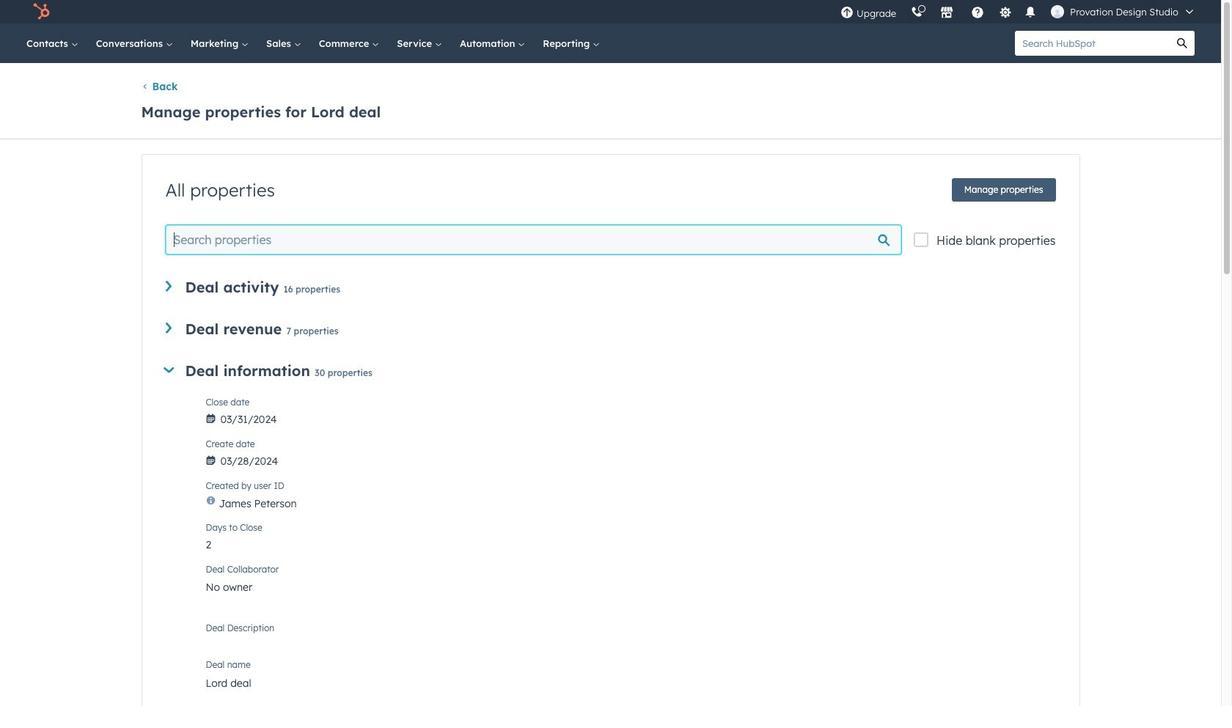 Task type: locate. For each thing, give the bounding box(es) containing it.
menu
[[834, 0, 1204, 23]]

caret image
[[163, 367, 174, 373]]

1 vertical spatial caret image
[[165, 323, 171, 334]]

0 vertical spatial caret image
[[165, 281, 171, 292]]

caret image
[[165, 281, 171, 292], [165, 323, 171, 334]]

None text field
[[206, 621, 1056, 650]]

None text field
[[206, 668, 1056, 698]]

MM/DD/YYYY text field
[[206, 406, 1056, 429]]

marketplaces image
[[941, 7, 954, 20]]



Task type: describe. For each thing, give the bounding box(es) containing it.
1 caret image from the top
[[165, 281, 171, 292]]

-- text field
[[206, 531, 1056, 555]]

Search HubSpot search field
[[1015, 31, 1170, 56]]

2 caret image from the top
[[165, 323, 171, 334]]

james peterson image
[[1051, 5, 1065, 18]]

MM/DD/YYYY text field
[[206, 448, 1056, 471]]

Search properties search field
[[165, 225, 902, 255]]



Task type: vqa. For each thing, say whether or not it's contained in the screenshot.
the top caret image
yes



